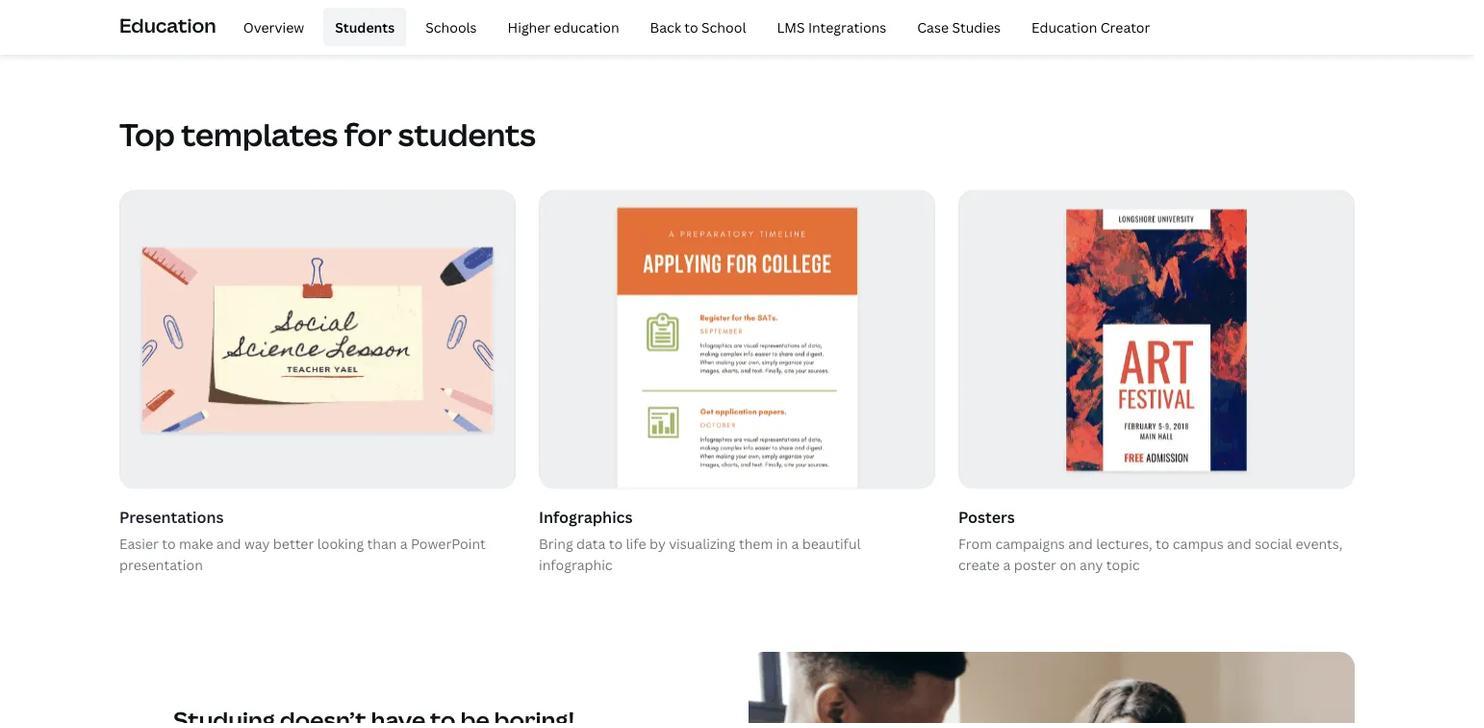 Task type: describe. For each thing, give the bounding box(es) containing it.
in
[[776, 535, 788, 553]]

campaigns
[[996, 535, 1065, 553]]

2 and from the left
[[1069, 535, 1093, 553]]

student poster image
[[960, 191, 1354, 488]]

student presentation image
[[120, 191, 515, 489]]

education creator
[[1032, 18, 1151, 36]]

posters
[[959, 507, 1015, 527]]

a for presentations
[[400, 535, 408, 553]]

from
[[959, 535, 992, 553]]

bring
[[539, 535, 573, 553]]

top
[[119, 113, 175, 155]]

infographics
[[539, 507, 633, 527]]

bring data to life by visualizing them in a beautiful infographic
[[539, 535, 861, 575]]

for
[[344, 113, 392, 155]]

templates
[[181, 113, 338, 155]]

a inside from campaigns and lectures, to campus and social events, create a poster on any topic
[[1003, 556, 1011, 575]]

to right back
[[685, 18, 698, 36]]

lectures,
[[1096, 535, 1153, 553]]

students
[[398, 113, 536, 155]]

school
[[702, 18, 746, 36]]

social
[[1255, 535, 1293, 553]]

case studies
[[917, 18, 1001, 36]]

by
[[650, 535, 666, 553]]

back
[[650, 18, 681, 36]]

student infographic image
[[540, 191, 935, 488]]

from campaigns and lectures, to campus and social events, create a poster on any topic
[[959, 535, 1343, 575]]

any
[[1080, 556, 1103, 575]]

easier
[[119, 535, 159, 553]]

schools
[[426, 18, 477, 36]]

and inside easier to make and way better looking than a powerpoint presentation
[[217, 535, 241, 553]]

education
[[554, 18, 619, 36]]

presentation
[[119, 556, 203, 575]]

education for education
[[119, 11, 216, 38]]

studies
[[952, 18, 1001, 36]]

creator
[[1101, 18, 1151, 36]]

schools link
[[414, 8, 489, 46]]

overview link
[[232, 8, 316, 46]]

visualizing
[[669, 535, 736, 553]]

campus
[[1173, 535, 1224, 553]]

students link
[[324, 8, 406, 46]]

higher education link
[[496, 8, 631, 46]]



Task type: vqa. For each thing, say whether or not it's contained in the screenshot.


Task type: locate. For each thing, give the bounding box(es) containing it.
back to school link
[[639, 8, 758, 46]]

lms integrations
[[777, 18, 887, 36]]

beautiful
[[802, 535, 861, 553]]

infographic
[[539, 556, 613, 575]]

0 horizontal spatial and
[[217, 535, 241, 553]]

2 horizontal spatial a
[[1003, 556, 1011, 575]]

students
[[335, 18, 395, 36]]

them
[[739, 535, 773, 553]]

life
[[626, 535, 646, 553]]

overview
[[243, 18, 304, 36]]

to
[[685, 18, 698, 36], [162, 535, 176, 553], [609, 535, 623, 553], [1156, 535, 1170, 553]]

menu bar
[[224, 8, 1162, 46]]

powerpoint
[[411, 535, 486, 553]]

looking
[[317, 535, 364, 553]]

education creator link
[[1020, 8, 1162, 46]]

case
[[917, 18, 949, 36]]

and
[[217, 535, 241, 553], [1069, 535, 1093, 553], [1227, 535, 1252, 553]]

education inside menu bar
[[1032, 18, 1098, 36]]

on
[[1060, 556, 1077, 575]]

a
[[400, 535, 408, 553], [792, 535, 799, 553], [1003, 556, 1011, 575]]

events,
[[1296, 535, 1343, 553]]

create
[[959, 556, 1000, 575]]

a right than
[[400, 535, 408, 553]]

easier to make and way better looking than a powerpoint presentation
[[119, 535, 486, 575]]

1 horizontal spatial a
[[792, 535, 799, 553]]

3 and from the left
[[1227, 535, 1252, 553]]

to inside easier to make and way better looking than a powerpoint presentation
[[162, 535, 176, 553]]

lms integrations link
[[766, 8, 898, 46]]

make
[[179, 535, 213, 553]]

to left life
[[609, 535, 623, 553]]

poster
[[1014, 556, 1057, 575]]

data
[[576, 535, 606, 553]]

presentations
[[119, 507, 224, 527]]

than
[[367, 535, 397, 553]]

and up any
[[1069, 535, 1093, 553]]

case studies link
[[906, 8, 1013, 46]]

a right create
[[1003, 556, 1011, 575]]

and left social
[[1227, 535, 1252, 553]]

to inside from campaigns and lectures, to campus and social events, create a poster on any topic
[[1156, 535, 1170, 553]]

back to school
[[650, 18, 746, 36]]

0 horizontal spatial a
[[400, 535, 408, 553]]

a for infographics
[[792, 535, 799, 553]]

lms
[[777, 18, 805, 36]]

education
[[119, 11, 216, 38], [1032, 18, 1098, 36]]

1 horizontal spatial and
[[1069, 535, 1093, 553]]

and left the way
[[217, 535, 241, 553]]

a right in
[[792, 535, 799, 553]]

integrations
[[808, 18, 887, 36]]

to inside 'bring data to life by visualizing them in a beautiful infographic'
[[609, 535, 623, 553]]

topic
[[1107, 556, 1140, 575]]

0 horizontal spatial education
[[119, 11, 216, 38]]

a inside easier to make and way better looking than a powerpoint presentation
[[400, 535, 408, 553]]

higher
[[508, 18, 551, 36]]

top templates for students
[[119, 113, 536, 155]]

better
[[273, 535, 314, 553]]

education for education creator
[[1032, 18, 1098, 36]]

1 and from the left
[[217, 535, 241, 553]]

2 horizontal spatial and
[[1227, 535, 1252, 553]]

menu bar containing overview
[[224, 8, 1162, 46]]

to left campus
[[1156, 535, 1170, 553]]

a inside 'bring data to life by visualizing them in a beautiful infographic'
[[792, 535, 799, 553]]

1 horizontal spatial education
[[1032, 18, 1098, 36]]

way
[[244, 535, 270, 553]]

higher education
[[508, 18, 619, 36]]

to up presentation
[[162, 535, 176, 553]]



